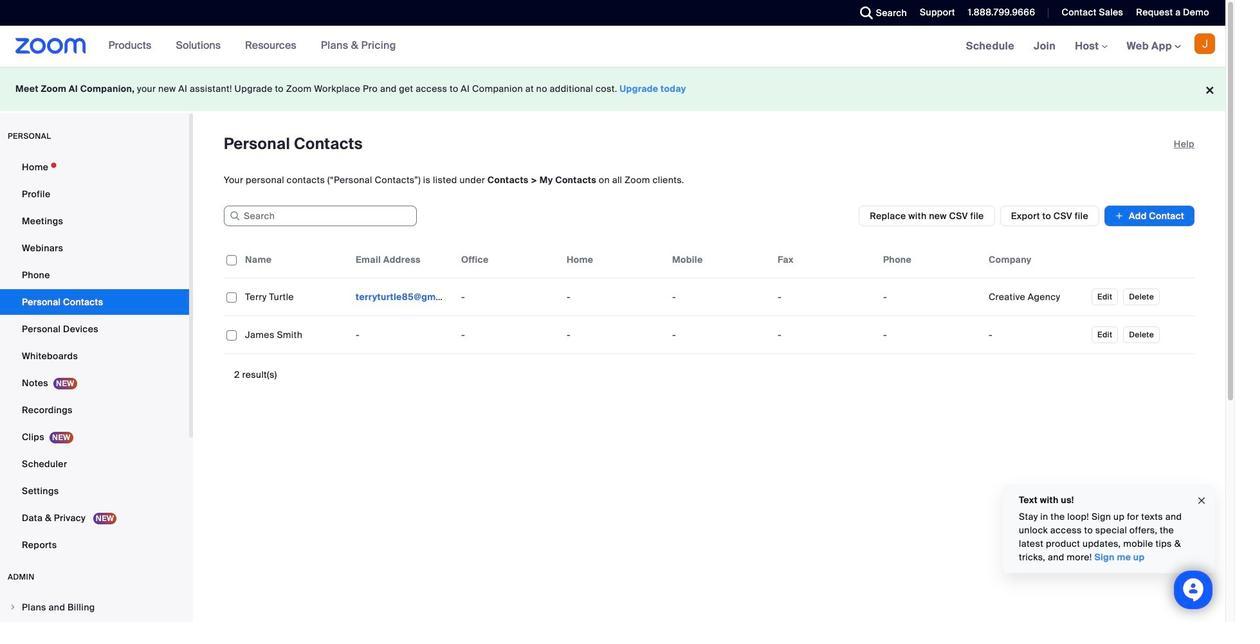 Task type: vqa. For each thing, say whether or not it's contained in the screenshot.
PRODUCT INFORMATION NAVIGATION
yes



Task type: describe. For each thing, give the bounding box(es) containing it.
Search Contacts Input text field
[[224, 206, 417, 227]]

zoom logo image
[[15, 38, 86, 54]]

meetings navigation
[[957, 26, 1226, 68]]

close image
[[1197, 494, 1207, 509]]

profile picture image
[[1195, 33, 1216, 54]]

personal menu menu
[[0, 154, 189, 560]]



Task type: locate. For each thing, give the bounding box(es) containing it.
footer
[[0, 67, 1226, 111]]

banner
[[0, 26, 1226, 68]]

add image
[[1115, 210, 1124, 223]]

application
[[224, 242, 1205, 364]]

right image
[[9, 604, 17, 612]]

cell
[[351, 284, 456, 310], [878, 284, 984, 310], [984, 284, 1090, 310], [878, 322, 984, 348], [984, 322, 1090, 348]]

menu item
[[0, 596, 189, 620]]

product information navigation
[[99, 26, 406, 67]]



